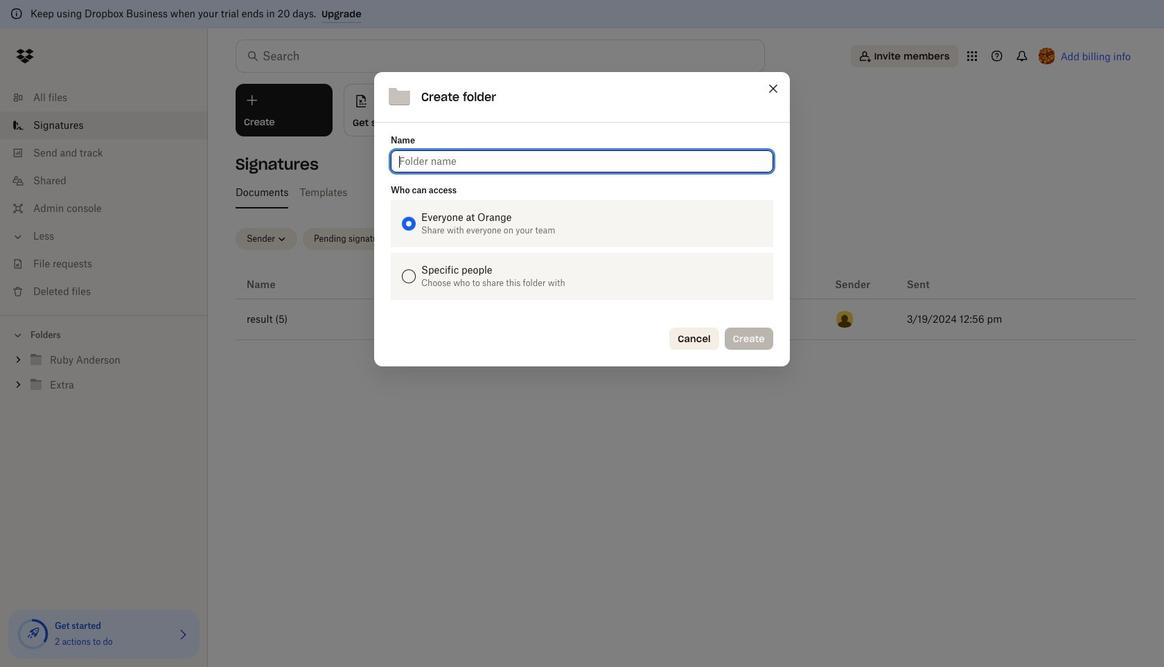 Task type: vqa. For each thing, say whether or not it's contained in the screenshot.
group
yes



Task type: describe. For each thing, give the bounding box(es) containing it.
less image
[[11, 230, 25, 244]]

column header inside row
[[597, 271, 824, 299]]

2 row from the top
[[236, 299, 1137, 340]]



Task type: locate. For each thing, give the bounding box(es) containing it.
row
[[236, 271, 1137, 299], [236, 299, 1137, 340]]

tab list
[[230, 175, 1137, 209]]

1 row from the top
[[236, 271, 1137, 299]]

list
[[0, 76, 208, 315]]

None radio
[[402, 270, 416, 284]]

alert
[[0, 0, 1164, 28]]

dropbox image
[[11, 42, 39, 70]]

table
[[236, 271, 1137, 340]]

Folder name input text field
[[399, 154, 765, 169]]

None radio
[[402, 217, 416, 231]]

dialog
[[374, 72, 790, 367]]

list item
[[0, 112, 208, 139]]

group
[[0, 345, 208, 408]]

column header
[[597, 271, 824, 299]]



